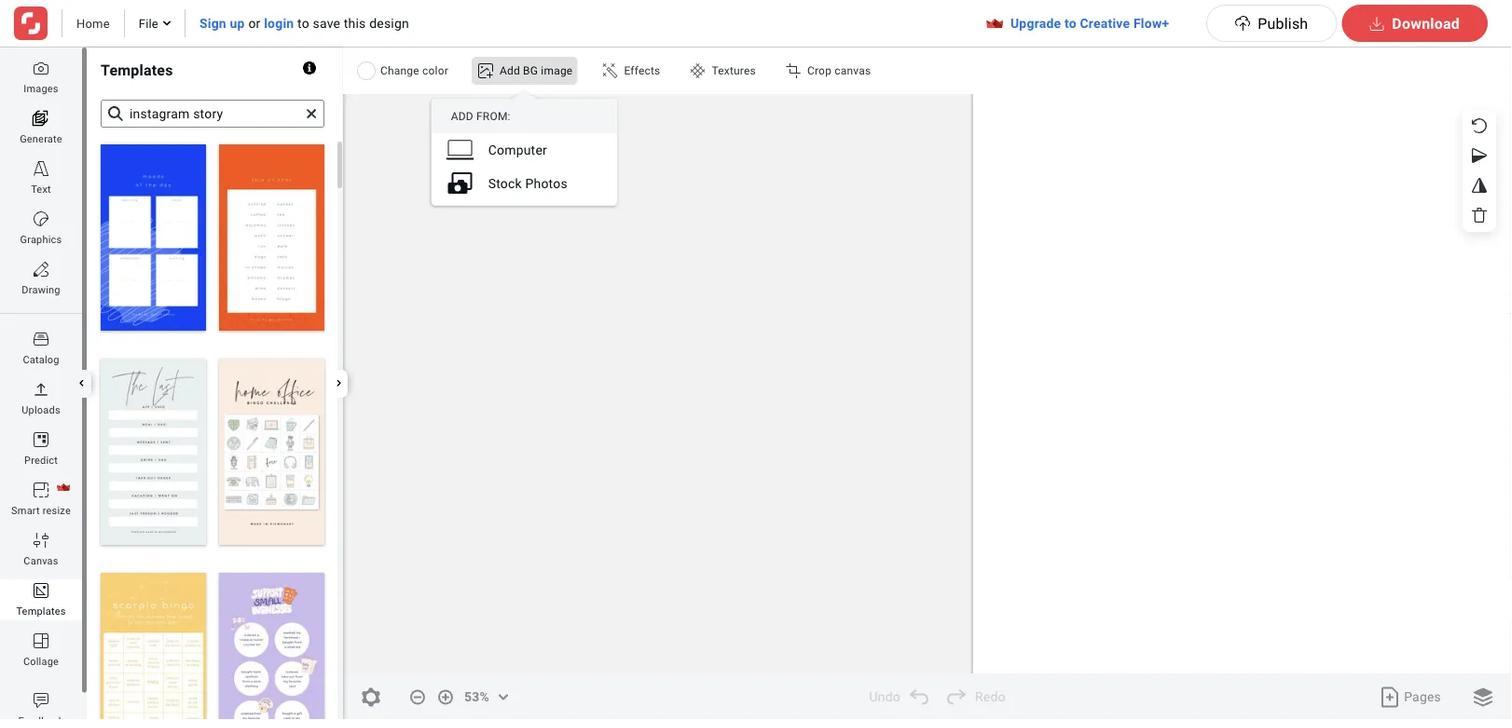 Task type: locate. For each thing, give the bounding box(es) containing it.
9 3orrj image from the top
[[34, 634, 48, 649]]

this
[[344, 15, 366, 31]]

add left the from:
[[451, 110, 474, 123]]

templates up collage
[[16, 606, 66, 617]]

shutterstock logo image
[[14, 7, 48, 40]]

qk65f image for effects
[[603, 63, 618, 78]]

qk65f image left textures
[[691, 63, 705, 78]]

xsctk image
[[307, 109, 316, 118]]

photos
[[526, 176, 568, 191]]

bg
[[523, 64, 538, 77]]

to
[[298, 15, 309, 31], [1065, 15, 1077, 31]]

3orrj image for images
[[34, 61, 48, 76]]

smart
[[11, 505, 40, 517]]

or
[[248, 15, 261, 31]]

resize
[[43, 505, 71, 517]]

0 vertical spatial 3orrj image
[[34, 262, 48, 277]]

0 horizontal spatial to
[[298, 15, 309, 31]]

1 vertical spatial 3orrj image
[[34, 433, 48, 448]]

design
[[369, 15, 409, 31]]

1 qk65f image from the left
[[603, 63, 618, 78]]

3orrj image up images
[[34, 61, 48, 76]]

home
[[76, 16, 110, 30]]

stock photos
[[488, 176, 568, 191]]

undo
[[870, 690, 901, 706]]

3orrj image down canvas at left
[[34, 584, 48, 599]]

3 3orrj image from the top
[[34, 212, 48, 227]]

templates
[[101, 62, 173, 79], [16, 606, 66, 617]]

3orrj image up uploads
[[34, 382, 48, 397]]

53%
[[464, 690, 490, 706]]

text
[[31, 183, 51, 195]]

to left save
[[298, 15, 309, 31]]

1 horizontal spatial qk65f image
[[691, 63, 705, 78]]

3orrj image up the predict
[[34, 433, 48, 448]]

5 3orrj image from the top
[[34, 382, 48, 397]]

3orrj image up catalog
[[34, 332, 48, 347]]

redo
[[976, 690, 1006, 706]]

3orrj image up canvas at left
[[34, 533, 48, 548]]

3orrj image for templates
[[34, 584, 48, 599]]

login
[[264, 15, 294, 31]]

6 3orrj image from the top
[[34, 483, 48, 498]]

to inside upgrade to creative flow+ button
[[1065, 15, 1077, 31]]

qk65f image for textures
[[691, 63, 705, 78]]

1 horizontal spatial templates
[[101, 62, 173, 79]]

1 3orrj image from the top
[[34, 262, 48, 277]]

sign up link
[[200, 15, 245, 31]]

3orrj image up 'text'
[[34, 161, 48, 176]]

3orrj image up graphics
[[34, 212, 48, 227]]

1 to from the left
[[298, 15, 309, 31]]

add
[[500, 64, 520, 77], [451, 110, 474, 123]]

0 vertical spatial add
[[500, 64, 520, 77]]

3orrj image for drawing
[[34, 262, 48, 277]]

0 horizontal spatial qk65f image
[[603, 63, 618, 78]]

8 3orrj image from the top
[[34, 584, 48, 599]]

7 3orrj image from the top
[[34, 533, 48, 548]]

0 horizontal spatial add
[[451, 110, 474, 123]]

3orrj image
[[34, 262, 48, 277], [34, 433, 48, 448]]

0 vertical spatial templates
[[101, 62, 173, 79]]

image
[[541, 64, 573, 77]]

3orrj image for canvas
[[34, 533, 48, 548]]

add bg image
[[500, 64, 573, 77]]

change color
[[381, 64, 449, 77]]

upgrade
[[1011, 15, 1062, 31]]

2 to from the left
[[1065, 15, 1077, 31]]

4 3orrj image from the top
[[34, 332, 48, 347]]

1 3orrj image from the top
[[34, 61, 48, 76]]

3orrj image up collage
[[34, 634, 48, 649]]

3orrj image up "drawing"
[[34, 262, 48, 277]]

publish button
[[1207, 5, 1338, 42]]

sign up or login to save this design
[[200, 15, 409, 31]]

qk65f image
[[603, 63, 618, 78], [691, 63, 705, 78]]

Search all templates text field
[[120, 100, 307, 128]]

1 vertical spatial add
[[451, 110, 474, 123]]

canvas
[[24, 555, 58, 567]]

3orrj image up smart resize
[[34, 483, 48, 498]]

2 3orrj image from the top
[[34, 433, 48, 448]]

add from:
[[451, 110, 511, 123]]

3orrj image down collage
[[34, 694, 48, 709]]

save
[[313, 15, 341, 31]]

smart resize
[[11, 505, 71, 517]]

qk65f image left effects
[[603, 63, 618, 78]]

1 horizontal spatial to
[[1065, 15, 1077, 31]]

3orrj image
[[34, 61, 48, 76], [34, 161, 48, 176], [34, 212, 48, 227], [34, 332, 48, 347], [34, 382, 48, 397], [34, 483, 48, 498], [34, 533, 48, 548], [34, 584, 48, 599], [34, 634, 48, 649], [34, 694, 48, 709]]

1 horizontal spatial add
[[500, 64, 520, 77]]

3orrj image for predict
[[34, 433, 48, 448]]

2 qk65f image from the left
[[691, 63, 705, 78]]

to left creative
[[1065, 15, 1077, 31]]

add left bg
[[500, 64, 520, 77]]

download button
[[1342, 5, 1489, 42]]

drawing
[[22, 284, 60, 296]]

templates up sxdgp "image"
[[101, 62, 173, 79]]

2 3orrj image from the top
[[34, 161, 48, 176]]

publish
[[1258, 14, 1309, 32]]

1 vertical spatial templates
[[16, 606, 66, 617]]

change
[[381, 64, 420, 77]]



Task type: vqa. For each thing, say whether or not it's contained in the screenshot.
Veterans Day button
no



Task type: describe. For each thing, give the bounding box(es) containing it.
uploads
[[22, 404, 60, 416]]

download
[[1393, 14, 1461, 32]]

sxdgp image
[[102, 100, 130, 128]]

predict
[[24, 455, 58, 466]]

file
[[139, 16, 159, 30]]

0 horizontal spatial templates
[[16, 606, 66, 617]]

generate
[[20, 133, 62, 145]]

textures
[[712, 64, 756, 77]]

stock
[[488, 176, 522, 191]]

3orrj image for graphics
[[34, 212, 48, 227]]

creative
[[1080, 15, 1131, 31]]

canvas
[[835, 64, 871, 77]]

color
[[423, 64, 449, 77]]

add for add bg image
[[500, 64, 520, 77]]

images
[[24, 83, 59, 94]]

catalog
[[23, 354, 59, 366]]

10 3orrj image from the top
[[34, 694, 48, 709]]

crop canvas
[[808, 64, 871, 77]]

add for add from:
[[451, 110, 474, 123]]

upgrade to creative flow+
[[1011, 15, 1170, 31]]

login link
[[264, 15, 294, 31]]

3orrj image for smart resize
[[34, 483, 48, 498]]

crop
[[808, 64, 832, 77]]

graphics
[[20, 234, 62, 245]]

3orrj image for collage
[[34, 634, 48, 649]]

3orrj image for uploads
[[34, 382, 48, 397]]

upgrade to creative flow+ button
[[974, 9, 1207, 37]]

collage
[[23, 656, 59, 668]]

effects
[[624, 64, 661, 77]]

3orrj image for text
[[34, 161, 48, 176]]

from:
[[477, 110, 511, 123]]

3orrj image for catalog
[[34, 332, 48, 347]]

flow+
[[1134, 15, 1170, 31]]

sign
[[200, 15, 227, 31]]

pages
[[1405, 690, 1442, 706]]

up
[[230, 15, 245, 31]]

computer
[[488, 142, 547, 158]]

home link
[[76, 15, 110, 32]]



